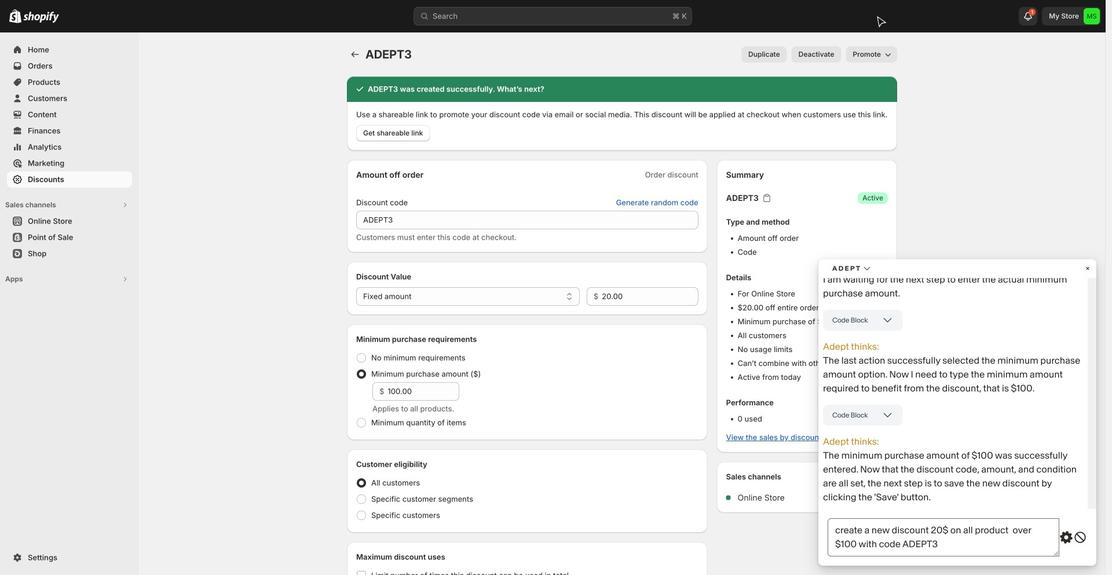 Task type: vqa. For each thing, say whether or not it's contained in the screenshot.
to in 'Order ID format Shown on the Orders page, customer pages, and customer order notifications to identify orders.'
no



Task type: locate. For each thing, give the bounding box(es) containing it.
shopify image
[[9, 9, 21, 23]]

None text field
[[356, 211, 699, 230]]



Task type: describe. For each thing, give the bounding box(es) containing it.
my store image
[[1084, 8, 1101, 24]]

shopify image
[[23, 11, 59, 23]]

0.00 text field
[[602, 287, 699, 306]]

0.00 text field
[[388, 383, 460, 401]]



